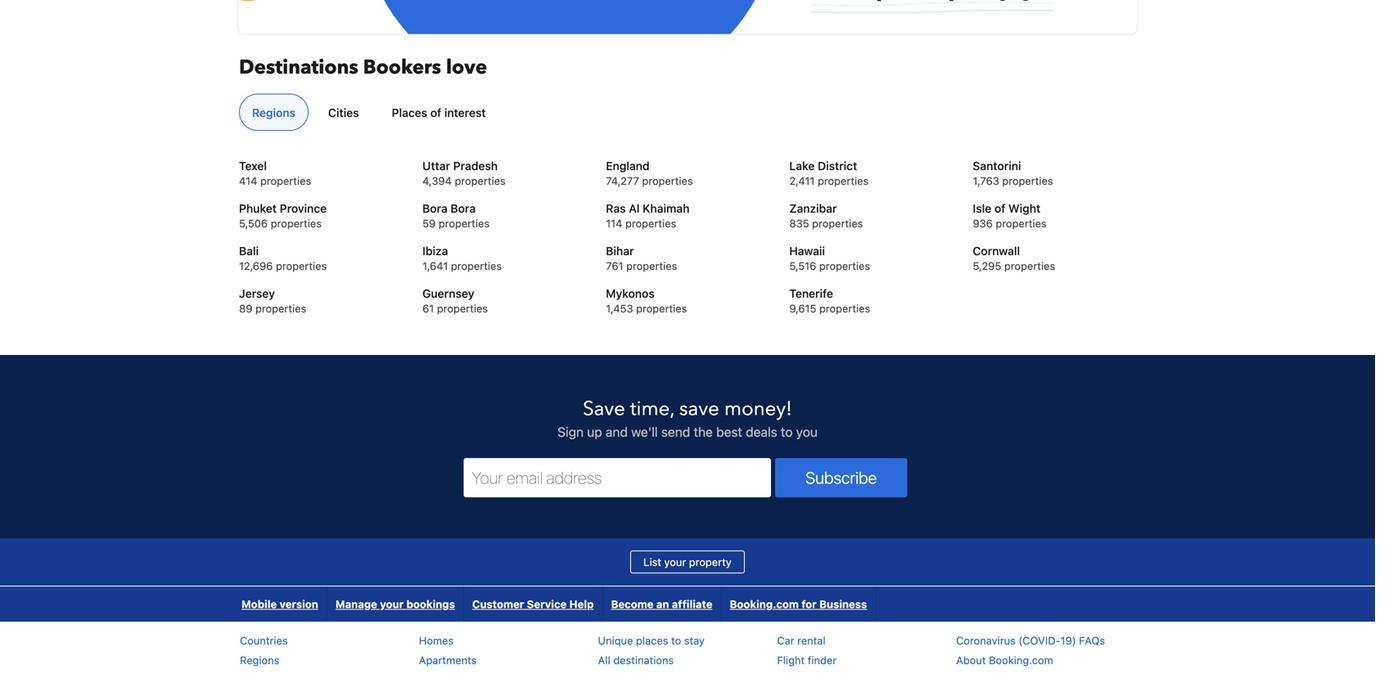 Task type: locate. For each thing, give the bounding box(es) containing it.
your right the list
[[665, 556, 686, 569]]

become
[[611, 598, 654, 611]]

zanzibar 835 properties
[[790, 202, 863, 230]]

properties up the mykonos
[[627, 260, 677, 272]]

5,295
[[973, 260, 1002, 272]]

your
[[665, 556, 686, 569], [380, 598, 404, 611]]

1 vertical spatial regions
[[240, 655, 280, 667]]

places
[[392, 106, 428, 119]]

properties up wight
[[1003, 175, 1054, 187]]

province
[[280, 202, 327, 215]]

tenerife
[[790, 287, 834, 300]]

jersey
[[239, 287, 275, 300]]

coronavirus (covid-19) faqs link
[[957, 635, 1106, 647]]

61
[[423, 302, 434, 315]]

homes
[[419, 635, 454, 647]]

properties inside guernsey 61 properties
[[437, 302, 488, 315]]

5,516
[[790, 260, 817, 272]]

time,
[[630, 396, 675, 423]]

cities
[[328, 106, 359, 119]]

properties down mykonos link
[[636, 302, 687, 315]]

properties down ibiza link
[[451, 260, 502, 272]]

stay
[[684, 635, 705, 647]]

rental
[[798, 635, 826, 647]]

properties down bali link
[[276, 260, 327, 272]]

of inside button
[[431, 106, 442, 119]]

navigation
[[233, 587, 876, 622]]

regions button
[[239, 94, 309, 131]]

sign
[[558, 424, 584, 440]]

booking.com down "coronavirus (covid-19) faqs" link
[[989, 655, 1054, 667]]

of
[[431, 106, 442, 119], [995, 202, 1006, 215]]

properties up province
[[260, 175, 311, 187]]

0 vertical spatial booking.com
[[730, 598, 799, 611]]

1 horizontal spatial booking.com
[[989, 655, 1054, 667]]

properties inside cornwall 5,295 properties
[[1005, 260, 1056, 272]]

(covid-
[[1019, 635, 1061, 647]]

regions
[[252, 106, 296, 119], [240, 655, 280, 667]]

manage your bookings link
[[327, 587, 463, 622]]

1 vertical spatial booking.com
[[989, 655, 1054, 667]]

properties down england link
[[642, 175, 693, 187]]

properties inside texel 414 properties
[[260, 175, 311, 187]]

properties down province
[[271, 217, 322, 230]]

1 horizontal spatial bora
[[451, 202, 476, 215]]

properties down zanzibar
[[812, 217, 863, 230]]

destinations
[[614, 655, 674, 667]]

tab list
[[233, 94, 1137, 132]]

of inside isle of wight 936 properties
[[995, 202, 1006, 215]]

faqs
[[1080, 635, 1106, 647]]

properties inside isle of wight 936 properties
[[996, 217, 1047, 230]]

regions down destinations
[[252, 106, 296, 119]]

1,763
[[973, 175, 1000, 187]]

2 bora from the left
[[451, 202, 476, 215]]

guernsey
[[423, 287, 475, 300]]

properties down wight
[[996, 217, 1047, 230]]

to inside save time, save money! sign up and we'll send the best deals to you
[[781, 424, 793, 440]]

unique
[[598, 635, 633, 647]]

your right manage
[[380, 598, 404, 611]]

properties down khaimah
[[626, 217, 677, 230]]

guernsey 61 properties
[[423, 287, 488, 315]]

for
[[802, 598, 817, 611]]

countries regions
[[240, 635, 288, 667]]

phuket
[[239, 202, 277, 215]]

to left stay
[[672, 635, 681, 647]]

properties inside 'bali 12,696 properties'
[[276, 260, 327, 272]]

navigation containing mobile version
[[233, 587, 876, 622]]

affiliate
[[672, 598, 713, 611]]

0 vertical spatial your
[[665, 556, 686, 569]]

properties down tenerife link
[[820, 302, 871, 315]]

your for manage
[[380, 598, 404, 611]]

manage
[[336, 598, 377, 611]]

mobile
[[242, 598, 277, 611]]

your for list
[[665, 556, 686, 569]]

texel 414 properties
[[239, 159, 311, 187]]

0 horizontal spatial to
[[672, 635, 681, 647]]

bora up 59
[[423, 202, 448, 215]]

tab list containing regions
[[233, 94, 1137, 132]]

flight
[[777, 655, 805, 667]]

of right places
[[431, 106, 442, 119]]

up
[[587, 424, 602, 440]]

jersey 89 properties
[[239, 287, 306, 315]]

countries link
[[240, 635, 288, 647]]

al
[[629, 202, 640, 215]]

0 vertical spatial to
[[781, 424, 793, 440]]

1 horizontal spatial of
[[995, 202, 1006, 215]]

0 horizontal spatial bora
[[423, 202, 448, 215]]

and
[[606, 424, 628, 440]]

booking.com inside coronavirus (covid-19) faqs about booking.com
[[989, 655, 1054, 667]]

ras al khaimah link
[[606, 201, 769, 217]]

an
[[657, 598, 669, 611]]

your inside manage your bookings link
[[380, 598, 404, 611]]

properties down pradesh
[[455, 175, 506, 187]]

car rental flight finder
[[777, 635, 837, 667]]

5,506
[[239, 217, 268, 230]]

regions link
[[240, 655, 280, 667]]

properties down 'hawaii' link
[[820, 260, 871, 272]]

properties inside the bora bora 59 properties
[[439, 217, 490, 230]]

isle of wight 936 properties
[[973, 202, 1047, 230]]

4,394
[[423, 175, 452, 187]]

regions down countries link
[[240, 655, 280, 667]]

1 vertical spatial your
[[380, 598, 404, 611]]

0 vertical spatial of
[[431, 106, 442, 119]]

bora down uttar pradesh 4,394 properties at left
[[451, 202, 476, 215]]

your inside list your property link
[[665, 556, 686, 569]]

countries
[[240, 635, 288, 647]]

properties down the 'guernsey'
[[437, 302, 488, 315]]

properties down the jersey
[[255, 302, 306, 315]]

booking.com for business
[[730, 598, 867, 611]]

properties down district
[[818, 175, 869, 187]]

destinations bookers love
[[239, 54, 487, 81]]

business
[[820, 598, 867, 611]]

save time, save money! footer
[[0, 354, 1376, 675]]

apartments
[[419, 655, 477, 667]]

bookings
[[407, 598, 455, 611]]

isle
[[973, 202, 992, 215]]

isle of wight link
[[973, 201, 1137, 217]]

1 horizontal spatial to
[[781, 424, 793, 440]]

booking.com up car
[[730, 598, 799, 611]]

of right isle
[[995, 202, 1006, 215]]

1 horizontal spatial your
[[665, 556, 686, 569]]

to
[[781, 424, 793, 440], [672, 635, 681, 647]]

properties up ibiza 1,641 properties
[[439, 217, 490, 230]]

about booking.com link
[[957, 655, 1054, 667]]

service
[[527, 598, 567, 611]]

become an affiliate link
[[603, 587, 721, 622]]

coronavirus
[[957, 635, 1016, 647]]

ras
[[606, 202, 626, 215]]

ibiza 1,641 properties
[[423, 244, 502, 272]]

car rental link
[[777, 635, 826, 647]]

customer service help link
[[464, 587, 602, 622]]

0 horizontal spatial your
[[380, 598, 404, 611]]

to inside unique places to stay all destinations
[[672, 635, 681, 647]]

texel
[[239, 159, 267, 173]]

cities button
[[315, 94, 372, 131]]

list
[[644, 556, 662, 569]]

santorini link
[[973, 158, 1137, 174]]

bali link
[[239, 243, 402, 259]]

save
[[583, 396, 625, 423]]

properties inside tenerife 9,615 properties
[[820, 302, 871, 315]]

0 horizontal spatial of
[[431, 106, 442, 119]]

send
[[662, 424, 691, 440]]

unique places to stay link
[[598, 635, 705, 647]]

0 vertical spatial regions
[[252, 106, 296, 119]]

properties down cornwall link
[[1005, 260, 1056, 272]]

to left you
[[781, 424, 793, 440]]

1 vertical spatial to
[[672, 635, 681, 647]]

properties inside ras al khaimah 114 properties
[[626, 217, 677, 230]]

1 vertical spatial of
[[995, 202, 1006, 215]]



Task type: vqa. For each thing, say whether or not it's contained in the screenshot.


Task type: describe. For each thing, give the bounding box(es) containing it.
59
[[423, 217, 436, 230]]

regions inside button
[[252, 106, 296, 119]]

money!
[[725, 396, 793, 423]]

guernsey link
[[423, 286, 586, 302]]

0 horizontal spatial booking.com
[[730, 598, 799, 611]]

of for interest
[[431, 106, 442, 119]]

properties inside england 74,277 properties
[[642, 175, 693, 187]]

england 74,277 properties
[[606, 159, 693, 187]]

destinations
[[239, 54, 358, 81]]

manage your bookings
[[336, 598, 455, 611]]

you
[[796, 424, 818, 440]]

we'll
[[631, 424, 658, 440]]

19)
[[1061, 635, 1077, 647]]

homes apartments
[[419, 635, 477, 667]]

lake
[[790, 159, 815, 173]]

tenerife link
[[790, 286, 953, 302]]

santorini 1,763 properties
[[973, 159, 1054, 187]]

jersey link
[[239, 286, 402, 302]]

properties inside uttar pradesh 4,394 properties
[[455, 175, 506, 187]]

properties inside phuket province 5,506 properties
[[271, 217, 322, 230]]

love
[[446, 54, 487, 81]]

835
[[790, 217, 810, 230]]

become an affiliate
[[611, 598, 713, 611]]

about
[[957, 655, 986, 667]]

properties inside santorini 1,763 properties
[[1003, 175, 1054, 187]]

subscribe button
[[775, 458, 908, 498]]

interest
[[445, 106, 486, 119]]

save
[[680, 396, 720, 423]]

finder
[[808, 655, 837, 667]]

bora bora link
[[423, 201, 586, 217]]

wight
[[1009, 202, 1041, 215]]

74,277
[[606, 175, 639, 187]]

england link
[[606, 158, 769, 174]]

of for wight
[[995, 202, 1006, 215]]

help
[[570, 598, 594, 611]]

mykonos
[[606, 287, 655, 300]]

114
[[606, 217, 623, 230]]

properties inside the jersey 89 properties
[[255, 302, 306, 315]]

places of interest
[[392, 106, 486, 119]]

Your email address email field
[[464, 458, 771, 498]]

coronavirus (covid-19) faqs about booking.com
[[957, 635, 1106, 667]]

properties inside the mykonos 1,453 properties
[[636, 302, 687, 315]]

ibiza
[[423, 244, 448, 258]]

936
[[973, 217, 993, 230]]

england
[[606, 159, 650, 173]]

uttar pradesh link
[[423, 158, 586, 174]]

navigation inside save time, save money! footer
[[233, 587, 876, 622]]

cornwall link
[[973, 243, 1137, 259]]

mobile version link
[[233, 587, 327, 622]]

unique places to stay all destinations
[[598, 635, 705, 667]]

pradesh
[[453, 159, 498, 173]]

texel link
[[239, 158, 402, 174]]

12,696
[[239, 260, 273, 272]]

booking.com for business link
[[722, 587, 876, 622]]

properties inside zanzibar 835 properties
[[812, 217, 863, 230]]

cornwall 5,295 properties
[[973, 244, 1056, 272]]

9,615
[[790, 302, 817, 315]]

regions inside countries regions
[[240, 655, 280, 667]]

phuket province 5,506 properties
[[239, 202, 327, 230]]

places of interest button
[[379, 94, 499, 131]]

bali 12,696 properties
[[239, 244, 327, 272]]

customer
[[472, 598, 524, 611]]

district
[[818, 159, 858, 173]]

phuket province link
[[239, 201, 402, 217]]

hawaii 5,516 properties
[[790, 244, 871, 272]]

1 bora from the left
[[423, 202, 448, 215]]

bookers
[[363, 54, 441, 81]]

flight finder link
[[777, 655, 837, 667]]

uttar pradesh 4,394 properties
[[423, 159, 506, 187]]

hawaii link
[[790, 243, 953, 259]]

lake district 2,411 properties
[[790, 159, 869, 187]]

subscribe
[[806, 468, 877, 488]]

properties inside bihar 761 properties
[[627, 260, 677, 272]]

zanzibar
[[790, 202, 837, 215]]

save time, save money! sign up and we'll send the best deals to you
[[558, 396, 818, 440]]

properties inside lake district 2,411 properties
[[818, 175, 869, 187]]

santorini
[[973, 159, 1022, 173]]

list your property link
[[631, 551, 745, 574]]

cornwall
[[973, 244, 1020, 258]]

2,411
[[790, 175, 815, 187]]

ibiza link
[[423, 243, 586, 259]]

properties inside hawaii 5,516 properties
[[820, 260, 871, 272]]

list your property
[[644, 556, 732, 569]]

version
[[280, 598, 318, 611]]

properties inside ibiza 1,641 properties
[[451, 260, 502, 272]]

car
[[777, 635, 795, 647]]

bali
[[239, 244, 259, 258]]

bihar
[[606, 244, 634, 258]]

uttar
[[423, 159, 450, 173]]

1,453
[[606, 302, 633, 315]]

mykonos link
[[606, 286, 769, 302]]

zanzibar link
[[790, 201, 953, 217]]

bihar 761 properties
[[606, 244, 677, 272]]



